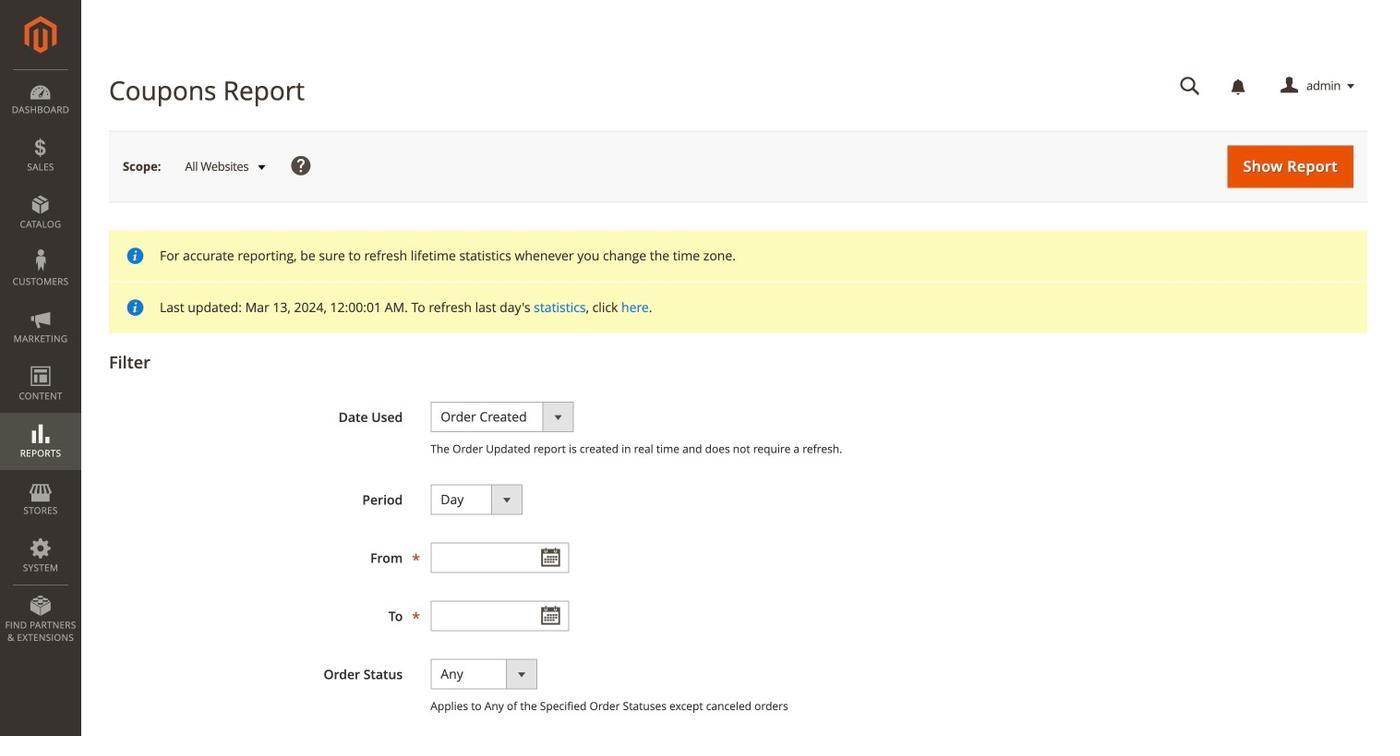 Task type: locate. For each thing, give the bounding box(es) containing it.
menu bar
[[0, 69, 81, 653]]

None text field
[[1167, 70, 1214, 103], [431, 542, 569, 573], [431, 601, 569, 631], [1167, 70, 1214, 103], [431, 542, 569, 573], [431, 601, 569, 631]]



Task type: describe. For each thing, give the bounding box(es) containing it.
magento admin panel image
[[24, 16, 57, 54]]



